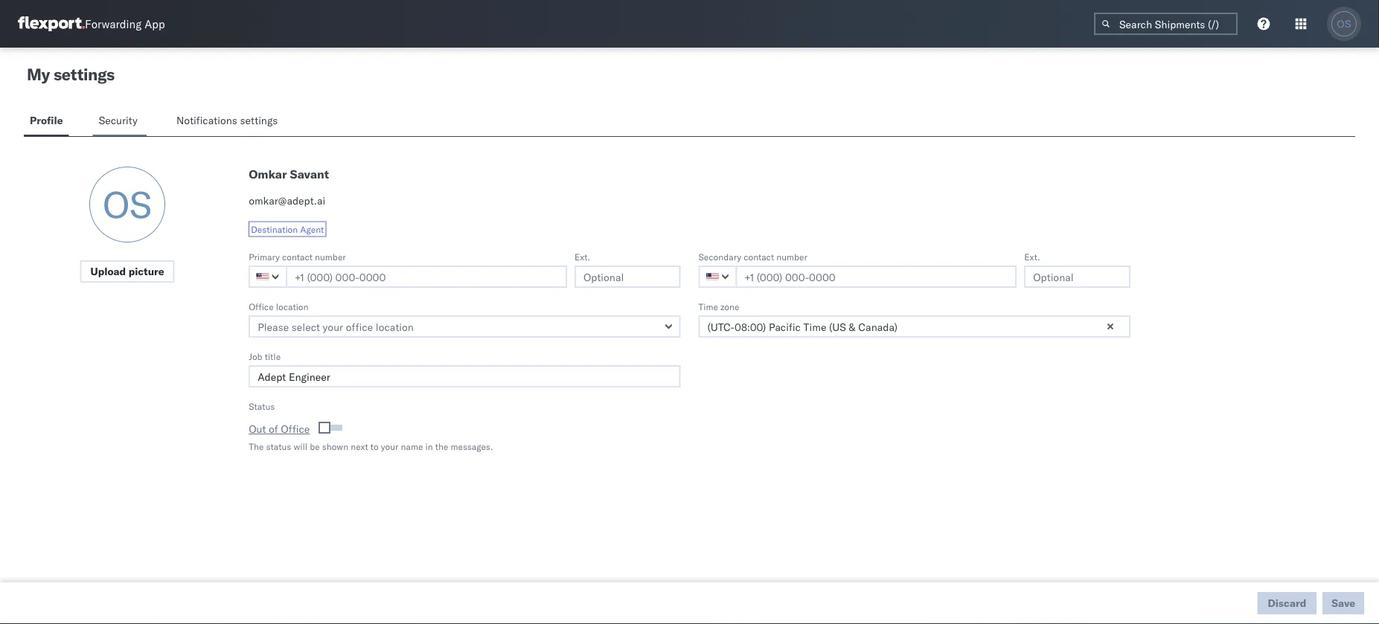 Task type: describe. For each thing, give the bounding box(es) containing it.
secondary
[[699, 251, 742, 262]]

status
[[266, 441, 291, 452]]

out of office
[[249, 423, 310, 436]]

forwarding app link
[[18, 16, 165, 31]]

0 vertical spatial office
[[249, 301, 274, 312]]

will
[[294, 441, 308, 452]]

flexport. image
[[18, 16, 85, 31]]

upload picture
[[90, 265, 164, 278]]

shown
[[322, 441, 349, 452]]

profile
[[30, 114, 63, 127]]

forwarding
[[85, 17, 142, 31]]

office location
[[249, 301, 309, 312]]

title
[[265, 351, 281, 362]]

app
[[145, 17, 165, 31]]

Optional telephone field
[[1025, 266, 1131, 288]]

ext. for primary contact number
[[575, 251, 591, 262]]

number for primary contact number
[[315, 251, 346, 262]]

location
[[276, 301, 309, 312]]

of
[[269, 423, 278, 436]]

zone
[[721, 301, 740, 312]]

number for secondary contact number
[[777, 251, 808, 262]]

contact for secondary
[[744, 251, 775, 262]]

notifications settings button
[[170, 107, 290, 136]]

time zone
[[699, 301, 740, 312]]

+1 (000) 000-0000 telephone field for secondary contact number
[[736, 266, 1017, 288]]

Search Shipments (/) text field
[[1095, 13, 1238, 35]]

the
[[435, 441, 449, 452]]

omkar
[[249, 167, 287, 182]]

security button
[[93, 107, 147, 136]]

to
[[371, 441, 379, 452]]

the
[[249, 441, 264, 452]]

Please select your office location text field
[[249, 316, 681, 338]]

job title
[[249, 351, 281, 362]]

secondary contact number
[[699, 251, 808, 262]]

Optional telephone field
[[575, 266, 681, 288]]

notifications settings
[[176, 114, 278, 127]]

+1 (000) 000-0000 telephone field for primary contact number
[[286, 266, 567, 288]]

messages.
[[451, 441, 493, 452]]



Task type: locate. For each thing, give the bounding box(es) containing it.
forwarding app
[[85, 17, 165, 31]]

in
[[426, 441, 433, 452]]

number down agent
[[315, 251, 346, 262]]

ext.
[[575, 251, 591, 262], [1025, 251, 1041, 262]]

profile button
[[24, 107, 69, 136]]

1 vertical spatial office
[[281, 423, 310, 436]]

United States text field
[[699, 266, 738, 288]]

be
[[310, 441, 320, 452]]

2 number from the left
[[777, 251, 808, 262]]

upload
[[90, 265, 126, 278]]

+1 (000) 000-0000 telephone field
[[286, 266, 567, 288], [736, 266, 1017, 288]]

my settings
[[27, 64, 114, 85]]

1 number from the left
[[315, 251, 346, 262]]

1 vertical spatial os
[[103, 182, 152, 227]]

primary contact number
[[249, 251, 346, 262]]

0 vertical spatial os
[[1338, 18, 1352, 29]]

2 +1 (000) 000-0000 telephone field from the left
[[736, 266, 1017, 288]]

omkar savant
[[249, 167, 329, 182]]

1 horizontal spatial +1 (000) 000-0000 telephone field
[[736, 266, 1017, 288]]

United States text field
[[249, 266, 288, 288]]

1 vertical spatial settings
[[240, 114, 278, 127]]

1 horizontal spatial number
[[777, 251, 808, 262]]

contact for primary
[[282, 251, 313, 262]]

your
[[381, 441, 399, 452]]

1 +1 (000) 000-0000 telephone field from the left
[[286, 266, 567, 288]]

contact
[[282, 251, 313, 262], [744, 251, 775, 262]]

os
[[1338, 18, 1352, 29], [103, 182, 152, 227]]

0 horizontal spatial contact
[[282, 251, 313, 262]]

1 ext. from the left
[[575, 251, 591, 262]]

the status will be shown next to your name in the messages.
[[249, 441, 493, 452]]

office up the will at bottom
[[281, 423, 310, 436]]

contact right secondary
[[744, 251, 775, 262]]

os inside button
[[1338, 18, 1352, 29]]

None checkbox
[[322, 425, 343, 431]]

primary
[[249, 251, 280, 262]]

out
[[249, 423, 266, 436]]

agent
[[300, 224, 324, 235]]

Job title text field
[[249, 366, 681, 388]]

settings right my
[[54, 64, 114, 85]]

2 ext. from the left
[[1025, 251, 1041, 262]]

office down united states text box
[[249, 301, 274, 312]]

1 horizontal spatial contact
[[744, 251, 775, 262]]

job
[[249, 351, 263, 362]]

ext. for secondary contact number
[[1025, 251, 1041, 262]]

1 horizontal spatial office
[[281, 423, 310, 436]]

next
[[351, 441, 368, 452]]

settings inside button
[[240, 114, 278, 127]]

omkar@adept.ai
[[249, 194, 326, 207]]

0 horizontal spatial number
[[315, 251, 346, 262]]

os button
[[1328, 7, 1362, 41]]

0 horizontal spatial os
[[103, 182, 152, 227]]

time
[[699, 301, 719, 312]]

contact down destination agent
[[282, 251, 313, 262]]

(UTC-08:00) Pacific Time (US & Canada) text field
[[699, 316, 1131, 338]]

destination
[[251, 224, 298, 235]]

2 contact from the left
[[744, 251, 775, 262]]

name
[[401, 441, 423, 452]]

1 horizontal spatial os
[[1338, 18, 1352, 29]]

ext. up optional telephone field
[[1025, 251, 1041, 262]]

0 horizontal spatial ext.
[[575, 251, 591, 262]]

ext. up optional phone field
[[575, 251, 591, 262]]

1 contact from the left
[[282, 251, 313, 262]]

savant
[[290, 167, 329, 182]]

+1 (000) 000-0000 telephone field up (utc-08:00) pacific time (us & canada) text box
[[736, 266, 1017, 288]]

0 horizontal spatial settings
[[54, 64, 114, 85]]

settings for my settings
[[54, 64, 114, 85]]

0 vertical spatial settings
[[54, 64, 114, 85]]

number
[[315, 251, 346, 262], [777, 251, 808, 262]]

1 horizontal spatial ext.
[[1025, 251, 1041, 262]]

notifications
[[176, 114, 237, 127]]

my
[[27, 64, 50, 85]]

0 horizontal spatial office
[[249, 301, 274, 312]]

1 horizontal spatial settings
[[240, 114, 278, 127]]

settings right notifications
[[240, 114, 278, 127]]

security
[[99, 114, 138, 127]]

upload picture button
[[80, 261, 175, 283]]

destination agent
[[251, 224, 324, 235]]

picture
[[129, 265, 164, 278]]

+1 (000) 000-0000 telephone field up please select your office location text box
[[286, 266, 567, 288]]

office
[[249, 301, 274, 312], [281, 423, 310, 436]]

settings
[[54, 64, 114, 85], [240, 114, 278, 127]]

number right secondary
[[777, 251, 808, 262]]

0 horizontal spatial +1 (000) 000-0000 telephone field
[[286, 266, 567, 288]]

status
[[249, 401, 275, 412]]

settings for notifications settings
[[240, 114, 278, 127]]



Task type: vqa. For each thing, say whether or not it's contained in the screenshot.
hk
no



